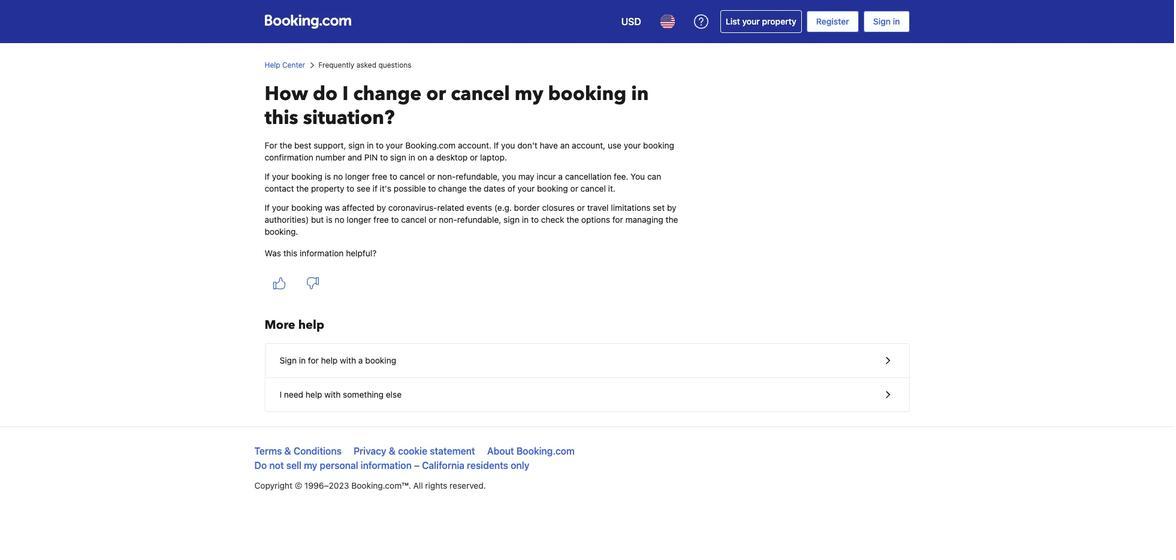 Task type: describe. For each thing, give the bounding box(es) containing it.
0 vertical spatial information
[[300, 248, 344, 258]]

cancel up possible
[[400, 171, 425, 182]]

with inside button
[[340, 356, 356, 366]]

your down "may"
[[518, 183, 535, 194]]

possible
[[394, 183, 426, 194]]

i need help with something else button
[[265, 378, 909, 412]]

0 horizontal spatial sign
[[349, 140, 365, 151]]

no inside the if your booking is no longer free to cancel or non-refundable, you may incur a cancellation fee. you can contact the property to see if it's possible to change the dates of your booking or cancel it.
[[333, 171, 343, 182]]

else
[[386, 390, 402, 400]]

your right use
[[624, 140, 641, 151]]

and
[[348, 152, 362, 163]]

register
[[817, 16, 850, 26]]

privacy & cookie statement link
[[354, 446, 475, 457]]

2 by from the left
[[667, 203, 677, 213]]

booking inside for the best support, sign in to your booking.com account. if you don't have an account, use your booking confirmation number and pin to sign in on a desktop or laptop.
[[643, 140, 675, 151]]

how
[[265, 81, 308, 107]]

the right the contact
[[296, 183, 309, 194]]

related
[[438, 203, 464, 213]]

not
[[269, 461, 284, 471]]

copyright © 1996–2023 booking.com™. all rights reserved.
[[255, 481, 486, 491]]

or inside for the best support, sign in to your booking.com account. if you don't have an account, use your booking confirmation number and pin to sign in on a desktop or laptop.
[[470, 152, 478, 163]]

is inside if your booking was affected by coronavirus-related events (e.g. border closures or travel limitations set by authorities) but is no longer free to cancel or non-refundable, sign in to check the options for managing the booking.
[[326, 215, 333, 225]]

to down "coronavirus-"
[[391, 215, 399, 225]]

sign in for help with a booking button
[[265, 344, 909, 378]]

no inside if your booking was affected by coronavirus-related events (e.g. border closures or travel limitations set by authorities) but is no longer free to cancel or non-refundable, sign in to check the options for managing the booking.
[[335, 215, 345, 225]]

if your booking is no longer free to cancel or non-refundable, you may incur a cancellation fee. you can contact the property to see if it's possible to change the dates of your booking or cancel it.
[[265, 171, 662, 194]]

change inside the if your booking is no longer free to cancel or non-refundable, you may incur a cancellation fee. you can contact the property to see if it's possible to change the dates of your booking or cancel it.
[[438, 183, 467, 194]]

only
[[511, 461, 530, 471]]

booking inside if your booking was affected by coronavirus-related events (e.g. border closures or travel limitations set by authorities) but is no longer free to cancel or non-refundable, sign in to check the options for managing the booking.
[[291, 203, 323, 213]]

managing
[[626, 215, 664, 225]]

cancel inside if your booking was affected by coronavirus-related events (e.g. border closures or travel limitations set by authorities) but is no longer free to cancel or non-refundable, sign in to check the options for managing the booking.
[[401, 215, 427, 225]]

sign inside if your booking was affected by coronavirus-related events (e.g. border closures or travel limitations set by authorities) but is no longer free to cancel or non-refundable, sign in to check the options for managing the booking.
[[504, 215, 520, 225]]

situation?
[[303, 105, 395, 131]]

see
[[357, 183, 370, 194]]

in inside how do i change or cancel my booking in this situation?
[[632, 81, 649, 107]]

your up 'it's'
[[386, 140, 403, 151]]

events
[[467, 203, 492, 213]]

coronavirus-
[[388, 203, 438, 213]]

or inside how do i change or cancel my booking in this situation?
[[427, 81, 446, 107]]

for
[[265, 140, 277, 151]]

account,
[[572, 140, 606, 151]]

in inside button
[[299, 356, 306, 366]]

cancel inside how do i change or cancel my booking in this situation?
[[451, 81, 510, 107]]

use
[[608, 140, 622, 151]]

help
[[265, 61, 280, 70]]

number
[[316, 152, 346, 163]]

incur
[[537, 171, 556, 182]]

set
[[653, 203, 665, 213]]

to left 'see'
[[347, 183, 355, 194]]

something
[[343, 390, 384, 400]]

help inside button
[[306, 390, 322, 400]]

the right managing
[[666, 215, 678, 225]]

pin
[[364, 152, 378, 163]]

can
[[648, 171, 662, 182]]

about
[[487, 446, 514, 457]]

& for terms
[[285, 446, 291, 457]]

do not sell my personal information – california residents only link
[[255, 461, 530, 471]]

travel
[[587, 203, 609, 213]]

my inside how do i change or cancel my booking in this situation?
[[515, 81, 544, 107]]

it's
[[380, 183, 392, 194]]

non- inside the if your booking is no longer free to cancel or non-refundable, you may incur a cancellation fee. you can contact the property to see if it's possible to change the dates of your booking or cancel it.
[[438, 171, 456, 182]]

frequently asked questions
[[318, 61, 412, 70]]

your up the contact
[[272, 171, 289, 182]]

list your property link
[[721, 10, 802, 33]]

best
[[294, 140, 311, 151]]

an
[[560, 140, 570, 151]]

was
[[265, 248, 281, 258]]

rights
[[425, 481, 448, 491]]

personal
[[320, 461, 358, 471]]

privacy & cookie statement
[[354, 446, 475, 457]]

for the best support, sign in to your booking.com account. if you don't have an account, use your booking confirmation number and pin to sign in on a desktop or laptop.
[[265, 140, 675, 163]]

contact
[[265, 183, 294, 194]]

free inside the if your booking is no longer free to cancel or non-refundable, you may incur a cancellation fee. you can contact the property to see if it's possible to change the dates of your booking or cancel it.
[[372, 171, 388, 182]]

reserved.
[[450, 481, 486, 491]]

if
[[373, 183, 378, 194]]

booking.com inside about booking.com do not sell my personal information – california residents only
[[517, 446, 575, 457]]

help inside button
[[321, 356, 338, 366]]

more help
[[265, 317, 324, 333]]

statement
[[430, 446, 475, 457]]

how do i change or cancel my booking in this situation?
[[265, 81, 649, 131]]

booking inside the sign in for help with a booking link
[[365, 356, 396, 366]]

sign in for help with a booking link
[[265, 344, 909, 378]]

conditions
[[294, 446, 342, 457]]

fee.
[[614, 171, 629, 182]]

help center
[[265, 61, 305, 70]]

center
[[282, 61, 305, 70]]

support,
[[314, 140, 346, 151]]

privacy
[[354, 446, 387, 457]]

usd
[[622, 16, 641, 27]]

helpful?
[[346, 248, 377, 258]]

for inside button
[[308, 356, 319, 366]]

is inside the if your booking is no longer free to cancel or non-refundable, you may incur a cancellation fee. you can contact the property to see if it's possible to change the dates of your booking or cancel it.
[[325, 171, 331, 182]]

(e.g.
[[495, 203, 512, 213]]

the down closures
[[567, 215, 579, 225]]

with inside button
[[325, 390, 341, 400]]

to right pin
[[380, 152, 388, 163]]

you inside for the best support, sign in to your booking.com account. if you don't have an account, use your booking confirmation number and pin to sign in on a desktop or laptop.
[[501, 140, 515, 151]]

confirmation
[[265, 152, 314, 163]]

affected
[[342, 203, 375, 213]]

cookie
[[398, 446, 428, 457]]

dates
[[484, 183, 506, 194]]

border
[[514, 203, 540, 213]]

1996–2023
[[305, 481, 349, 491]]



Task type: vqa. For each thing, say whether or not it's contained in the screenshot.
rentals
no



Task type: locate. For each thing, give the bounding box(es) containing it.
booking.com™.
[[352, 481, 411, 491]]

list your property
[[726, 16, 797, 26]]

longer inside the if your booking is no longer free to cancel or non-refundable, you may incur a cancellation fee. you can contact the property to see if it's possible to change the dates of your booking or cancel it.
[[345, 171, 370, 182]]

if inside for the best support, sign in to your booking.com account. if you don't have an account, use your booking confirmation number and pin to sign in on a desktop or laptop.
[[494, 140, 499, 151]]

0 vertical spatial free
[[372, 171, 388, 182]]

property inside the if your booking is no longer free to cancel or non-refundable, you may incur a cancellation fee. you can contact the property to see if it's possible to change the dates of your booking or cancel it.
[[311, 183, 344, 194]]

you up of
[[502, 171, 516, 182]]

change down questions
[[353, 81, 422, 107]]

help up i need help with something else at the left of page
[[321, 356, 338, 366]]

longer
[[345, 171, 370, 182], [347, 215, 371, 225]]

change
[[353, 81, 422, 107], [438, 183, 467, 194]]

information inside about booking.com do not sell my personal information – california residents only
[[361, 461, 412, 471]]

the left dates
[[469, 183, 482, 194]]

1 horizontal spatial my
[[515, 81, 544, 107]]

was
[[325, 203, 340, 213]]

residents
[[467, 461, 509, 471]]

2 & from the left
[[389, 446, 396, 457]]

but
[[311, 215, 324, 225]]

0 vertical spatial i
[[343, 81, 349, 107]]

usd button
[[614, 7, 649, 36]]

i inside button
[[280, 390, 282, 400]]

longer inside if your booking was affected by coronavirus-related events (e.g. border closures or travel limitations set by authorities) but is no longer free to cancel or non-refundable, sign in to check the options for managing the booking.
[[347, 215, 371, 225]]

1 vertical spatial a
[[558, 171, 563, 182]]

no down number
[[333, 171, 343, 182]]

1 vertical spatial no
[[335, 215, 345, 225]]

non-
[[438, 171, 456, 182], [439, 215, 457, 225]]

1 horizontal spatial information
[[361, 461, 412, 471]]

asked
[[357, 61, 377, 70]]

1 vertical spatial booking.com
[[517, 446, 575, 457]]

terms & conditions
[[255, 446, 342, 457]]

non- inside if your booking was affected by coronavirus-related events (e.g. border closures or travel limitations set by authorities) but is no longer free to cancel or non-refundable, sign in to check the options for managing the booking.
[[439, 215, 457, 225]]

sign left on
[[390, 152, 406, 163]]

is right but
[[326, 215, 333, 225]]

refundable, inside the if your booking is no longer free to cancel or non-refundable, you may incur a cancellation fee. you can contact the property to see if it's possible to change the dates of your booking or cancel it.
[[456, 171, 500, 182]]

cancel up account.
[[451, 81, 510, 107]]

i right do
[[343, 81, 349, 107]]

0 vertical spatial booking.com
[[405, 140, 456, 151]]

about booking.com do not sell my personal information – california residents only
[[255, 446, 575, 471]]

have
[[540, 140, 558, 151]]

i inside how do i change or cancel my booking in this situation?
[[343, 81, 349, 107]]

& up sell in the left of the page
[[285, 446, 291, 457]]

refundable, inside if your booking was affected by coronavirus-related events (e.g. border closures or travel limitations set by authorities) but is no longer free to cancel or non-refundable, sign in to check the options for managing the booking.
[[457, 215, 502, 225]]

booking inside how do i change or cancel my booking in this situation?
[[548, 81, 627, 107]]

you
[[631, 171, 645, 182]]

with up i need help with something else at the left of page
[[340, 356, 356, 366]]

1 vertical spatial information
[[361, 461, 412, 471]]

0 horizontal spatial for
[[308, 356, 319, 366]]

information up booking.com™.
[[361, 461, 412, 471]]

2 horizontal spatial sign
[[504, 215, 520, 225]]

0 vertical spatial change
[[353, 81, 422, 107]]

0 vertical spatial my
[[515, 81, 544, 107]]

need
[[284, 390, 303, 400]]

a right the incur at the left
[[558, 171, 563, 182]]

1 horizontal spatial for
[[613, 215, 623, 225]]

booking.com up on
[[405, 140, 456, 151]]

free inside if your booking was affected by coronavirus-related events (e.g. border closures or travel limitations set by authorities) but is no longer free to cancel or non-refundable, sign in to check the options for managing the booking.
[[374, 215, 389, 225]]

0 vertical spatial sign
[[349, 140, 365, 151]]

1 horizontal spatial change
[[438, 183, 467, 194]]

it.
[[608, 183, 616, 194]]

sign for sign in for help with a booking
[[280, 356, 297, 366]]

1 vertical spatial sign
[[280, 356, 297, 366]]

sign down (e.g.
[[504, 215, 520, 225]]

authorities)
[[265, 215, 309, 225]]

1 vertical spatial sign
[[390, 152, 406, 163]]

booking.com inside for the best support, sign in to your booking.com account. if you don't have an account, use your booking confirmation number and pin to sign in on a desktop or laptop.
[[405, 140, 456, 151]]

no
[[333, 171, 343, 182], [335, 215, 345, 225]]

to up pin
[[376, 140, 384, 151]]

to down border
[[531, 215, 539, 225]]

change up related
[[438, 183, 467, 194]]

0 vertical spatial sign
[[874, 16, 891, 26]]

is down number
[[325, 171, 331, 182]]

1 horizontal spatial sign
[[390, 152, 406, 163]]

booking.com
[[405, 140, 456, 151], [517, 446, 575, 457]]

1 vertical spatial with
[[325, 390, 341, 400]]

0 vertical spatial longer
[[345, 171, 370, 182]]

this
[[265, 105, 298, 131], [283, 248, 298, 258]]

you up laptop.
[[501, 140, 515, 151]]

i left the need
[[280, 390, 282, 400]]

1 vertical spatial longer
[[347, 215, 371, 225]]

sign for sign in
[[874, 16, 891, 26]]

sign up and
[[349, 140, 365, 151]]

sign inside button
[[280, 356, 297, 366]]

about booking.com link
[[487, 446, 575, 457]]

0 vertical spatial this
[[265, 105, 298, 131]]

if down the contact
[[265, 203, 270, 213]]

if up laptop.
[[494, 140, 499, 151]]

for down "more help"
[[308, 356, 319, 366]]

your right list
[[743, 16, 760, 26]]

cancel
[[451, 81, 510, 107], [400, 171, 425, 182], [581, 183, 606, 194], [401, 215, 427, 225]]

this right was
[[283, 248, 298, 258]]

1 vertical spatial if
[[265, 171, 270, 182]]

1 horizontal spatial i
[[343, 81, 349, 107]]

do
[[255, 461, 267, 471]]

0 vertical spatial refundable,
[[456, 171, 500, 182]]

your inside if your booking was affected by coronavirus-related events (e.g. border closures or travel limitations set by authorities) but is no longer free to cancel or non-refundable, sign in to check the options for managing the booking.
[[272, 203, 289, 213]]

booking.com up only
[[517, 446, 575, 457]]

desktop
[[437, 152, 468, 163]]

my
[[515, 81, 544, 107], [304, 461, 317, 471]]

a inside button
[[359, 356, 363, 366]]

register link
[[807, 11, 859, 32]]

0 horizontal spatial a
[[359, 356, 363, 366]]

1 vertical spatial help
[[321, 356, 338, 366]]

i
[[343, 81, 349, 107], [280, 390, 282, 400]]

1 by from the left
[[377, 203, 386, 213]]

more
[[265, 317, 295, 333]]

1 vertical spatial is
[[326, 215, 333, 225]]

was this information helpful?
[[265, 248, 377, 258]]

refundable, down events
[[457, 215, 502, 225]]

this up for
[[265, 105, 298, 131]]

0 horizontal spatial by
[[377, 203, 386, 213]]

my up don't
[[515, 81, 544, 107]]

copyright
[[255, 481, 293, 491]]

0 vertical spatial if
[[494, 140, 499, 151]]

sign
[[349, 140, 365, 151], [390, 152, 406, 163], [504, 215, 520, 225]]

if
[[494, 140, 499, 151], [265, 171, 270, 182], [265, 203, 270, 213]]

property right list
[[762, 16, 797, 26]]

a inside the if your booking is no longer free to cancel or non-refundable, you may incur a cancellation fee. you can contact the property to see if it's possible to change the dates of your booking or cancel it.
[[558, 171, 563, 182]]

1 horizontal spatial property
[[762, 16, 797, 26]]

0 horizontal spatial change
[[353, 81, 422, 107]]

all
[[413, 481, 423, 491]]

or
[[427, 81, 446, 107], [470, 152, 478, 163], [427, 171, 435, 182], [571, 183, 579, 194], [577, 203, 585, 213], [429, 215, 437, 225]]

if your booking was affected by coronavirus-related events (e.g. border closures or travel limitations set by authorities) but is no longer free to cancel or non-refundable, sign in to check the options for managing the booking.
[[265, 203, 678, 237]]

longer up 'see'
[[345, 171, 370, 182]]

2 vertical spatial a
[[359, 356, 363, 366]]

on
[[418, 152, 427, 163]]

my down conditions
[[304, 461, 317, 471]]

1 horizontal spatial sign
[[874, 16, 891, 26]]

booking
[[548, 81, 627, 107], [643, 140, 675, 151], [291, 171, 323, 182], [537, 183, 568, 194], [291, 203, 323, 213], [365, 356, 396, 366]]

1 vertical spatial this
[[283, 248, 298, 258]]

2 horizontal spatial a
[[558, 171, 563, 182]]

for down limitations
[[613, 215, 623, 225]]

booking up account,
[[548, 81, 627, 107]]

property up was
[[311, 183, 344, 194]]

a right on
[[430, 152, 434, 163]]

by
[[377, 203, 386, 213], [667, 203, 677, 213]]

a inside for the best support, sign in to your booking.com account. if you don't have an account, use your booking confirmation number and pin to sign in on a desktop or laptop.
[[430, 152, 434, 163]]

my inside about booking.com do not sell my personal information – california residents only
[[304, 461, 317, 471]]

by down 'it's'
[[377, 203, 386, 213]]

limitations
[[611, 203, 651, 213]]

to up 'it's'
[[390, 171, 398, 182]]

0 horizontal spatial information
[[300, 248, 344, 258]]

sign up the need
[[280, 356, 297, 366]]

1 vertical spatial you
[[502, 171, 516, 182]]

you inside the if your booking is no longer free to cancel or non-refundable, you may incur a cancellation fee. you can contact the property to see if it's possible to change the dates of your booking or cancel it.
[[502, 171, 516, 182]]

account.
[[458, 140, 492, 151]]

with left something
[[325, 390, 341, 400]]

this inside how do i change or cancel my booking in this situation?
[[265, 105, 298, 131]]

non- down desktop
[[438, 171, 456, 182]]

sign
[[874, 16, 891, 26], [280, 356, 297, 366]]

& for privacy
[[389, 446, 396, 457]]

free up if
[[372, 171, 388, 182]]

booking up but
[[291, 203, 323, 213]]

1 horizontal spatial by
[[667, 203, 677, 213]]

1 vertical spatial i
[[280, 390, 282, 400]]

0 vertical spatial property
[[762, 16, 797, 26]]

terms
[[255, 446, 282, 457]]

booking up else
[[365, 356, 396, 366]]

0 vertical spatial a
[[430, 152, 434, 163]]

help right more
[[298, 317, 324, 333]]

0 vertical spatial no
[[333, 171, 343, 182]]

if for fee.
[[265, 171, 270, 182]]

help
[[298, 317, 324, 333], [321, 356, 338, 366], [306, 390, 322, 400]]

0 horizontal spatial i
[[280, 390, 282, 400]]

if up the contact
[[265, 171, 270, 182]]

longer down affected
[[347, 215, 371, 225]]

options
[[582, 215, 610, 225]]

for
[[613, 215, 623, 225], [308, 356, 319, 366]]

in
[[893, 16, 900, 26], [632, 81, 649, 107], [367, 140, 374, 151], [409, 152, 416, 163], [522, 215, 529, 225], [299, 356, 306, 366]]

your up authorities)
[[272, 203, 289, 213]]

change inside how do i change or cancel my booking in this situation?
[[353, 81, 422, 107]]

sell
[[286, 461, 302, 471]]

the inside for the best support, sign in to your booking.com account. if you don't have an account, use your booking confirmation number and pin to sign in on a desktop or laptop.
[[280, 140, 292, 151]]

for inside if your booking was affected by coronavirus-related events (e.g. border closures or travel limitations set by authorities) but is no longer free to cancel or non-refundable, sign in to check the options for managing the booking.
[[613, 215, 623, 225]]

& up do not sell my personal information – california residents only link
[[389, 446, 396, 457]]

1 vertical spatial non-
[[439, 215, 457, 225]]

booking up the can
[[643, 140, 675, 151]]

booking down the incur at the left
[[537, 183, 568, 194]]

1 vertical spatial refundable,
[[457, 215, 502, 225]]

1 vertical spatial for
[[308, 356, 319, 366]]

of
[[508, 183, 516, 194]]

1 vertical spatial change
[[438, 183, 467, 194]]

2 vertical spatial sign
[[504, 215, 520, 225]]

free down affected
[[374, 215, 389, 225]]

i need help with something else
[[280, 390, 402, 400]]

1 horizontal spatial booking.com
[[517, 446, 575, 457]]

0 horizontal spatial property
[[311, 183, 344, 194]]

your
[[743, 16, 760, 26], [386, 140, 403, 151], [624, 140, 641, 151], [272, 171, 289, 182], [518, 183, 535, 194], [272, 203, 289, 213]]

if inside the if your booking is no longer free to cancel or non-refundable, you may incur a cancellation fee. you can contact the property to see if it's possible to change the dates of your booking or cancel it.
[[265, 171, 270, 182]]

1 vertical spatial free
[[374, 215, 389, 225]]

laptop.
[[480, 152, 507, 163]]

in inside if your booking was affected by coronavirus-related events (e.g. border closures or travel limitations set by authorities) but is no longer free to cancel or non-refundable, sign in to check the options for managing the booking.
[[522, 215, 529, 225]]

terms & conditions link
[[255, 446, 342, 457]]

0 vertical spatial non-
[[438, 171, 456, 182]]

help right the need
[[306, 390, 322, 400]]

no down was
[[335, 215, 345, 225]]

1 horizontal spatial a
[[430, 152, 434, 163]]

sign in for help with a booking
[[280, 356, 396, 366]]

booking.com online hotel reservations image
[[265, 14, 351, 29]]

–
[[414, 461, 420, 471]]

if for authorities)
[[265, 203, 270, 213]]

property
[[762, 16, 797, 26], [311, 183, 344, 194]]

a
[[430, 152, 434, 163], [558, 171, 563, 182], [359, 356, 363, 366]]

if inside if your booking was affected by coronavirus-related events (e.g. border closures or travel limitations set by authorities) but is no longer free to cancel or non-refundable, sign in to check the options for managing the booking.
[[265, 203, 270, 213]]

0 vertical spatial is
[[325, 171, 331, 182]]

0 vertical spatial with
[[340, 356, 356, 366]]

non- down related
[[439, 215, 457, 225]]

don't
[[518, 140, 538, 151]]

with
[[340, 356, 356, 366], [325, 390, 341, 400]]

frequently
[[318, 61, 355, 70]]

to
[[376, 140, 384, 151], [380, 152, 388, 163], [390, 171, 398, 182], [347, 183, 355, 194], [428, 183, 436, 194], [391, 215, 399, 225], [531, 215, 539, 225]]

1 & from the left
[[285, 446, 291, 457]]

0 horizontal spatial sign
[[280, 356, 297, 366]]

sign right register
[[874, 16, 891, 26]]

by right 'set'
[[667, 203, 677, 213]]

help center button
[[265, 60, 305, 71]]

sign in
[[874, 16, 900, 26]]

2 vertical spatial if
[[265, 203, 270, 213]]

0 vertical spatial help
[[298, 317, 324, 333]]

to right possible
[[428, 183, 436, 194]]

cancel down cancellation
[[581, 183, 606, 194]]

0 horizontal spatial &
[[285, 446, 291, 457]]

0 vertical spatial for
[[613, 215, 623, 225]]

0 horizontal spatial booking.com
[[405, 140, 456, 151]]

free
[[372, 171, 388, 182], [374, 215, 389, 225]]

list
[[726, 16, 740, 26]]

information down but
[[300, 248, 344, 258]]

booking.
[[265, 227, 298, 237]]

1 horizontal spatial &
[[389, 446, 396, 457]]

may
[[519, 171, 535, 182]]

0 vertical spatial you
[[501, 140, 515, 151]]

refundable, up dates
[[456, 171, 500, 182]]

cancel down "coronavirus-"
[[401, 215, 427, 225]]

california
[[422, 461, 465, 471]]

the up 'confirmation'
[[280, 140, 292, 151]]

1 vertical spatial property
[[311, 183, 344, 194]]

a up something
[[359, 356, 363, 366]]

questions
[[379, 61, 412, 70]]

2 vertical spatial help
[[306, 390, 322, 400]]

booking down 'confirmation'
[[291, 171, 323, 182]]

1 vertical spatial my
[[304, 461, 317, 471]]

0 horizontal spatial my
[[304, 461, 317, 471]]



